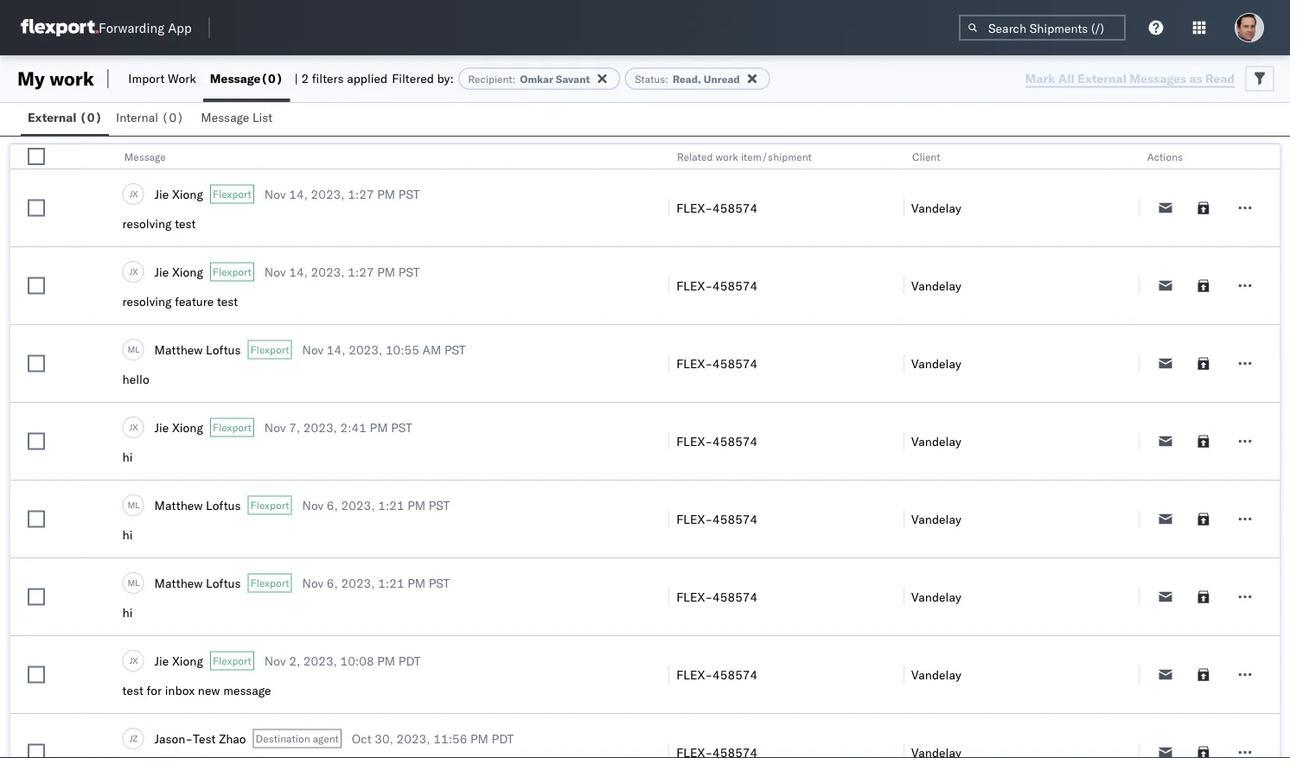 Task type: locate. For each thing, give the bounding box(es) containing it.
6 458574 from the top
[[713, 589, 758, 604]]

3 x from the top
[[133, 422, 138, 433]]

x
[[133, 188, 138, 199], [133, 266, 138, 277], [133, 422, 138, 433], [133, 655, 138, 666]]

4 xiong from the top
[[172, 653, 203, 668]]

message for (0)
[[210, 71, 261, 86]]

(0) left |
[[261, 71, 283, 86]]

0 vertical spatial m l
[[127, 344, 140, 355]]

j down hello
[[129, 422, 133, 433]]

2 vertical spatial loftus
[[206, 575, 241, 591]]

5 resize handle column header from the left
[[1259, 144, 1280, 758]]

2 m l from the top
[[127, 500, 140, 510]]

j x down resolving test
[[129, 266, 138, 277]]

j x for feature
[[129, 266, 138, 277]]

458574
[[713, 200, 758, 215], [713, 278, 758, 293], [713, 356, 758, 371], [713, 434, 758, 449], [713, 511, 758, 527], [713, 589, 758, 604], [713, 667, 758, 682]]

resolving for resolving feature test
[[122, 294, 172, 309]]

x up the 'test for inbox new message'
[[133, 655, 138, 666]]

j for test
[[129, 188, 133, 199]]

0 horizontal spatial pdt
[[398, 653, 421, 668]]

2:41
[[340, 420, 367, 435]]

1:27
[[348, 186, 374, 201], [348, 264, 374, 279]]

oct
[[352, 731, 371, 746]]

10:08
[[340, 653, 374, 668]]

2 6, from the top
[[327, 575, 338, 591]]

0 vertical spatial m
[[127, 344, 135, 355]]

0 vertical spatial nov 6, 2023, 1:21 pm pst
[[302, 498, 450, 513]]

2 horizontal spatial (0)
[[261, 71, 283, 86]]

unread
[[704, 72, 740, 85]]

message left the list
[[201, 110, 249, 125]]

2023,
[[311, 186, 345, 201], [311, 264, 345, 279], [349, 342, 382, 357], [303, 420, 337, 435], [341, 498, 375, 513], [341, 575, 375, 591], [303, 653, 337, 668], [397, 731, 430, 746]]

0 vertical spatial 1:27
[[348, 186, 374, 201]]

1 vertical spatial work
[[716, 150, 738, 163]]

2 vertical spatial matthew
[[154, 575, 203, 591]]

6, down the nov 7, 2023, 2:41 pm pst
[[327, 498, 338, 513]]

flexport up 2,
[[250, 577, 289, 590]]

x down resolving test
[[133, 266, 138, 277]]

1 vertical spatial loftus
[[206, 498, 241, 513]]

1 horizontal spatial (0)
[[161, 110, 184, 125]]

nov 6, 2023, 1:21 pm pst
[[302, 498, 450, 513], [302, 575, 450, 591]]

1 vertical spatial matthew loftus
[[154, 498, 241, 513]]

work up the external (0) at top
[[49, 67, 94, 90]]

flexport down 7,
[[250, 499, 289, 512]]

forwarding app link
[[21, 19, 192, 36]]

4 jie from the top
[[154, 653, 169, 668]]

pdt right 11:56
[[492, 731, 514, 746]]

j x for test
[[129, 188, 138, 199]]

: left the read,
[[665, 72, 668, 85]]

message inside button
[[201, 110, 249, 125]]

1 1:27 from the top
[[348, 186, 374, 201]]

1 vertical spatial pdt
[[492, 731, 514, 746]]

1 vertical spatial 1:21
[[378, 575, 404, 591]]

1 vertical spatial matthew
[[154, 498, 203, 513]]

flex- 458574
[[676, 200, 758, 215], [676, 278, 758, 293], [676, 356, 758, 371], [676, 434, 758, 449], [676, 511, 758, 527], [676, 589, 758, 604], [676, 667, 758, 682]]

nov 7, 2023, 2:41 pm pst
[[264, 420, 412, 435]]

0 horizontal spatial work
[[49, 67, 94, 90]]

3 j x from the top
[[129, 422, 138, 433]]

4 j x from the top
[[129, 655, 138, 666]]

3 j from the top
[[129, 422, 133, 433]]

1 xiong from the top
[[172, 186, 203, 201]]

0 vertical spatial pdt
[[398, 653, 421, 668]]

1 vertical spatial 14,
[[289, 264, 308, 279]]

2 vertical spatial message
[[124, 150, 166, 163]]

4 458574 from the top
[[713, 434, 758, 449]]

2 loftus from the top
[[206, 498, 241, 513]]

2 vertical spatial 14,
[[327, 342, 345, 357]]

1 vertical spatial resolving
[[122, 294, 172, 309]]

2 x from the top
[[133, 266, 138, 277]]

None checkbox
[[28, 148, 45, 165], [28, 511, 45, 528], [28, 744, 45, 758], [28, 148, 45, 165], [28, 511, 45, 528], [28, 744, 45, 758]]

1 : from the left
[[512, 72, 516, 85]]

flexport
[[213, 188, 251, 201], [213, 265, 251, 278], [250, 343, 289, 356], [213, 421, 251, 434], [250, 499, 289, 512], [250, 577, 289, 590], [213, 655, 251, 668]]

3 hi from the top
[[122, 605, 133, 620]]

j x up resolving test
[[129, 188, 138, 199]]

work for my
[[49, 67, 94, 90]]

4 vandelay from the top
[[911, 434, 961, 449]]

: left the omkar
[[512, 72, 516, 85]]

11:56
[[433, 731, 467, 746]]

Search Shipments (/) text field
[[959, 15, 1126, 41]]

work
[[49, 67, 94, 90], [716, 150, 738, 163]]

2 resize handle column header from the left
[[648, 144, 669, 758]]

2 1:27 from the top
[[348, 264, 374, 279]]

0 vertical spatial 1:21
[[378, 498, 404, 513]]

resolving up resolving feature test
[[122, 216, 172, 231]]

message down internal (0) button at the top left of the page
[[124, 150, 166, 163]]

1 horizontal spatial work
[[716, 150, 738, 163]]

message
[[210, 71, 261, 86], [201, 110, 249, 125], [124, 150, 166, 163]]

my work
[[17, 67, 94, 90]]

new
[[198, 683, 220, 698]]

2 flex- from the top
[[676, 278, 713, 293]]

x down hello
[[133, 422, 138, 433]]

6 flex- from the top
[[676, 589, 713, 604]]

work for related
[[716, 150, 738, 163]]

1 vertical spatial m
[[127, 500, 135, 510]]

nov 14, 2023, 10:55 am pst
[[302, 342, 466, 357]]

test for inbox new message
[[122, 683, 271, 698]]

2 nov 14, 2023, 1:27 pm pst from the top
[[264, 264, 420, 279]]

2 jie xiong from the top
[[154, 264, 203, 279]]

external
[[28, 110, 77, 125]]

j x
[[129, 188, 138, 199], [129, 266, 138, 277], [129, 422, 138, 433], [129, 655, 138, 666]]

2 vertical spatial m l
[[127, 577, 140, 588]]

1 vertical spatial message
[[201, 110, 249, 125]]

(0)
[[261, 71, 283, 86], [80, 110, 102, 125], [161, 110, 184, 125]]

internal
[[116, 110, 158, 125]]

resolving test
[[122, 216, 196, 231]]

0 vertical spatial loftus
[[206, 342, 241, 357]]

pdt right the 10:08
[[398, 653, 421, 668]]

nov 6, 2023, 1:21 pm pst up the 10:08
[[302, 575, 450, 591]]

:
[[512, 72, 516, 85], [665, 72, 668, 85]]

None checkbox
[[28, 199, 45, 217], [28, 277, 45, 294], [28, 355, 45, 372], [28, 433, 45, 450], [28, 588, 45, 606], [28, 666, 45, 684], [28, 199, 45, 217], [28, 277, 45, 294], [28, 355, 45, 372], [28, 433, 45, 450], [28, 588, 45, 606], [28, 666, 45, 684]]

1 vertical spatial 1:27
[[348, 264, 374, 279]]

m l
[[127, 344, 140, 355], [127, 500, 140, 510], [127, 577, 140, 588]]

7 flex- 458574 from the top
[[676, 667, 758, 682]]

message up message list
[[210, 71, 261, 86]]

(0) for message (0)
[[261, 71, 283, 86]]

(0) right internal
[[161, 110, 184, 125]]

j down resolving test
[[129, 266, 133, 277]]

feature
[[175, 294, 214, 309]]

j up the 'test for inbox new message'
[[129, 655, 133, 666]]

jie for test
[[154, 186, 169, 201]]

2 j x from the top
[[129, 266, 138, 277]]

j
[[129, 188, 133, 199], [129, 266, 133, 277], [129, 422, 133, 433], [129, 655, 133, 666], [130, 733, 133, 744]]

pdt for oct 30, 2023, 11:56 pm pdt
[[492, 731, 514, 746]]

1 vertical spatial 6,
[[327, 575, 338, 591]]

xiong for for
[[172, 653, 203, 668]]

pm
[[377, 186, 395, 201], [377, 264, 395, 279], [370, 420, 388, 435], [407, 498, 426, 513], [407, 575, 426, 591], [377, 653, 395, 668], [470, 731, 488, 746]]

4 x from the top
[[133, 655, 138, 666]]

test up resolving feature test
[[175, 216, 196, 231]]

pst
[[398, 186, 420, 201], [398, 264, 420, 279], [444, 342, 466, 357], [391, 420, 412, 435], [429, 498, 450, 513], [429, 575, 450, 591]]

message (0)
[[210, 71, 283, 86]]

1 l from the top
[[135, 344, 140, 355]]

hi
[[122, 450, 133, 465], [122, 527, 133, 543], [122, 605, 133, 620]]

resize handle column header
[[60, 144, 81, 758], [648, 144, 669, 758], [883, 144, 904, 758], [1118, 144, 1139, 758], [1259, 144, 1280, 758]]

0 horizontal spatial test
[[122, 683, 143, 698]]

2 resolving from the top
[[122, 294, 172, 309]]

6, up nov 2, 2023, 10:08 pm pdt
[[327, 575, 338, 591]]

2 vertical spatial hi
[[122, 605, 133, 620]]

0 horizontal spatial :
[[512, 72, 516, 85]]

test left for
[[122, 683, 143, 698]]

j left jason-
[[130, 733, 133, 744]]

0 vertical spatial hi
[[122, 450, 133, 465]]

2 vertical spatial l
[[135, 577, 140, 588]]

nov 14, 2023, 1:27 pm pst for resolving test
[[264, 186, 420, 201]]

2 xiong from the top
[[172, 264, 203, 279]]

j up resolving test
[[129, 188, 133, 199]]

3 flex- from the top
[[676, 356, 713, 371]]

2 horizontal spatial test
[[217, 294, 238, 309]]

2 jie from the top
[[154, 264, 169, 279]]

0 horizontal spatial (0)
[[80, 110, 102, 125]]

1:21
[[378, 498, 404, 513], [378, 575, 404, 591]]

1 jie from the top
[[154, 186, 169, 201]]

2 vertical spatial m
[[127, 577, 135, 588]]

0 vertical spatial resolving
[[122, 216, 172, 231]]

0 vertical spatial matthew
[[154, 342, 203, 357]]

0 vertical spatial message
[[210, 71, 261, 86]]

1 458574 from the top
[[713, 200, 758, 215]]

2 vertical spatial matthew loftus
[[154, 575, 241, 591]]

14,
[[289, 186, 308, 201], [289, 264, 308, 279], [327, 342, 345, 357]]

3 jie from the top
[[154, 420, 169, 435]]

nov
[[264, 186, 286, 201], [264, 264, 286, 279], [302, 342, 324, 357], [264, 420, 286, 435], [302, 498, 324, 513], [302, 575, 324, 591], [264, 653, 286, 668]]

nov 6, 2023, 1:21 pm pst down 2:41
[[302, 498, 450, 513]]

work right related
[[716, 150, 738, 163]]

loftus
[[206, 342, 241, 357], [206, 498, 241, 513], [206, 575, 241, 591]]

jie
[[154, 186, 169, 201], [154, 264, 169, 279], [154, 420, 169, 435], [154, 653, 169, 668]]

4 jie xiong from the top
[[154, 653, 203, 668]]

1 vertical spatial nov 14, 2023, 1:27 pm pst
[[264, 264, 420, 279]]

1 vertical spatial nov 6, 2023, 1:21 pm pst
[[302, 575, 450, 591]]

message
[[223, 683, 271, 698]]

2 nov 6, 2023, 1:21 pm pst from the top
[[302, 575, 450, 591]]

1 nov 14, 2023, 1:27 pm pst from the top
[[264, 186, 420, 201]]

j x up the 'test for inbox new message'
[[129, 655, 138, 666]]

4 resize handle column header from the left
[[1118, 144, 1139, 758]]

1 resolving from the top
[[122, 216, 172, 231]]

j x for for
[[129, 655, 138, 666]]

1 j x from the top
[[129, 188, 138, 199]]

x for feature
[[133, 266, 138, 277]]

resolving
[[122, 216, 172, 231], [122, 294, 172, 309]]

my
[[17, 67, 45, 90]]

2
[[301, 71, 309, 86]]

3 resize handle column header from the left
[[883, 144, 904, 758]]

0 vertical spatial work
[[49, 67, 94, 90]]

1 vertical spatial hi
[[122, 527, 133, 543]]

2 : from the left
[[665, 72, 668, 85]]

1:27 for test
[[348, 264, 374, 279]]

resize handle column header for client
[[1118, 144, 1139, 758]]

zhao
[[219, 731, 246, 746]]

1 horizontal spatial test
[[175, 216, 196, 231]]

resize handle column header for related work item/shipment
[[883, 144, 904, 758]]

test right feature
[[217, 294, 238, 309]]

0 vertical spatial 6,
[[327, 498, 338, 513]]

1 jie xiong from the top
[[154, 186, 203, 201]]

1 horizontal spatial :
[[665, 72, 668, 85]]

2 flex- 458574 from the top
[[676, 278, 758, 293]]

0 vertical spatial l
[[135, 344, 140, 355]]

external (0) button
[[21, 102, 109, 136]]

5 vandelay from the top
[[911, 511, 961, 527]]

0 vertical spatial matthew loftus
[[154, 342, 241, 357]]

14, for resolving test
[[289, 186, 308, 201]]

filters
[[312, 71, 344, 86]]

3 m from the top
[[127, 577, 135, 588]]

flexport left 7,
[[213, 421, 251, 434]]

2 hi from the top
[[122, 527, 133, 543]]

j x down hello
[[129, 422, 138, 433]]

30,
[[375, 731, 393, 746]]

flex-
[[676, 200, 713, 215], [676, 278, 713, 293], [676, 356, 713, 371], [676, 434, 713, 449], [676, 511, 713, 527], [676, 589, 713, 604], [676, 667, 713, 682]]

1 x from the top
[[133, 188, 138, 199]]

xiong
[[172, 186, 203, 201], [172, 264, 203, 279], [172, 420, 203, 435], [172, 653, 203, 668]]

x up resolving test
[[133, 188, 138, 199]]

resolving left feature
[[122, 294, 172, 309]]

matthew
[[154, 342, 203, 357], [154, 498, 203, 513], [154, 575, 203, 591]]

1 matthew from the top
[[154, 342, 203, 357]]

matthew loftus
[[154, 342, 241, 357], [154, 498, 241, 513], [154, 575, 241, 591]]

1 vertical spatial l
[[135, 500, 140, 510]]

jie xiong
[[154, 186, 203, 201], [154, 264, 203, 279], [154, 420, 203, 435], [154, 653, 203, 668]]

jie xiong for feature
[[154, 264, 203, 279]]

14, for test
[[289, 264, 308, 279]]

1 hi from the top
[[122, 450, 133, 465]]

3 vandelay from the top
[[911, 356, 961, 371]]

0 vertical spatial test
[[175, 216, 196, 231]]

m
[[127, 344, 135, 355], [127, 500, 135, 510], [127, 577, 135, 588]]

j for feature
[[129, 266, 133, 277]]

resize handle column header for actions
[[1259, 144, 1280, 758]]

7 458574 from the top
[[713, 667, 758, 682]]

0 vertical spatial nov 14, 2023, 1:27 pm pst
[[264, 186, 420, 201]]

l
[[135, 344, 140, 355], [135, 500, 140, 510], [135, 577, 140, 588]]

0 vertical spatial 14,
[[289, 186, 308, 201]]

1 vertical spatial m l
[[127, 500, 140, 510]]

nov 14, 2023, 1:27 pm pst
[[264, 186, 420, 201], [264, 264, 420, 279]]

nov 14, 2023, 1:27 pm pst for test
[[264, 264, 420, 279]]

(0) right external
[[80, 110, 102, 125]]

test
[[175, 216, 196, 231], [217, 294, 238, 309], [122, 683, 143, 698]]

3 m l from the top
[[127, 577, 140, 588]]

6,
[[327, 498, 338, 513], [327, 575, 338, 591]]

vandelay
[[911, 200, 961, 215], [911, 278, 961, 293], [911, 356, 961, 371], [911, 434, 961, 449], [911, 511, 961, 527], [911, 589, 961, 604], [911, 667, 961, 682]]

1 j from the top
[[129, 188, 133, 199]]

2 j from the top
[[129, 266, 133, 277]]

import
[[128, 71, 165, 86]]

x for for
[[133, 655, 138, 666]]

4 j from the top
[[129, 655, 133, 666]]

1 horizontal spatial pdt
[[492, 731, 514, 746]]

recipient
[[468, 72, 512, 85]]

1:27 for resolving test
[[348, 186, 374, 201]]

1 nov 6, 2023, 1:21 pm pst from the top
[[302, 498, 450, 513]]



Task type: describe. For each thing, give the bounding box(es) containing it.
import work
[[128, 71, 196, 86]]

(0) for internal (0)
[[161, 110, 184, 125]]

|
[[294, 71, 298, 86]]

4 flex- from the top
[[676, 434, 713, 449]]

1 matthew loftus from the top
[[154, 342, 241, 357]]

jason-test zhao
[[154, 731, 246, 746]]

| 2 filters applied filtered by:
[[294, 71, 454, 86]]

2 1:21 from the top
[[378, 575, 404, 591]]

6 flex- 458574 from the top
[[676, 589, 758, 604]]

destination
[[256, 732, 310, 745]]

1 resize handle column header from the left
[[60, 144, 81, 758]]

resize handle column header for message
[[648, 144, 669, 758]]

message list button
[[194, 102, 283, 136]]

jie for for
[[154, 653, 169, 668]]

5 458574 from the top
[[713, 511, 758, 527]]

: for status
[[665, 72, 668, 85]]

3 458574 from the top
[[713, 356, 758, 371]]

2 matthew from the top
[[154, 498, 203, 513]]

flexport down message list button
[[213, 188, 251, 201]]

nov 2, 2023, 10:08 pm pdt
[[264, 653, 421, 668]]

recipient : omkar savant
[[468, 72, 590, 85]]

internal (0) button
[[109, 102, 194, 136]]

external (0)
[[28, 110, 102, 125]]

flexport up feature
[[213, 265, 251, 278]]

z
[[133, 733, 138, 744]]

j for for
[[129, 655, 133, 666]]

1 flex- from the top
[[676, 200, 713, 215]]

flexport up message
[[213, 655, 251, 668]]

am
[[422, 342, 441, 357]]

: for recipient
[[512, 72, 516, 85]]

2 matthew loftus from the top
[[154, 498, 241, 513]]

item/shipment
[[741, 150, 812, 163]]

flexport. image
[[21, 19, 99, 36]]

1 m l from the top
[[127, 344, 140, 355]]

1 vandelay from the top
[[911, 200, 961, 215]]

flexport up 7,
[[250, 343, 289, 356]]

internal (0)
[[116, 110, 184, 125]]

status : read, unread
[[635, 72, 740, 85]]

filtered
[[392, 71, 434, 86]]

1 loftus from the top
[[206, 342, 241, 357]]

2 vandelay from the top
[[911, 278, 961, 293]]

1 vertical spatial test
[[217, 294, 238, 309]]

jie xiong for for
[[154, 653, 203, 668]]

message list
[[201, 110, 273, 125]]

5 flex- from the top
[[676, 511, 713, 527]]

4 flex- 458574 from the top
[[676, 434, 758, 449]]

jie xiong for test
[[154, 186, 203, 201]]

2 458574 from the top
[[713, 278, 758, 293]]

inbox
[[165, 683, 195, 698]]

1 1:21 from the top
[[378, 498, 404, 513]]

savant
[[556, 72, 590, 85]]

agent
[[313, 732, 339, 745]]

jie for feature
[[154, 264, 169, 279]]

7 flex- from the top
[[676, 667, 713, 682]]

1 6, from the top
[[327, 498, 338, 513]]

work
[[168, 71, 196, 86]]

by:
[[437, 71, 454, 86]]

x for test
[[133, 188, 138, 199]]

1 flex- 458574 from the top
[[676, 200, 758, 215]]

10:55
[[386, 342, 419, 357]]

3 jie xiong from the top
[[154, 420, 203, 435]]

3 loftus from the top
[[206, 575, 241, 591]]

omkar
[[520, 72, 553, 85]]

pdt for nov 2, 2023, 10:08 pm pdt
[[398, 653, 421, 668]]

applied
[[347, 71, 388, 86]]

2 l from the top
[[135, 500, 140, 510]]

resolving feature test
[[122, 294, 238, 309]]

related
[[677, 150, 713, 163]]

2 vertical spatial test
[[122, 683, 143, 698]]

related work item/shipment
[[677, 150, 812, 163]]

3 matthew from the top
[[154, 575, 203, 591]]

import work button
[[121, 55, 203, 102]]

7,
[[289, 420, 300, 435]]

2 m from the top
[[127, 500, 135, 510]]

hello
[[122, 372, 149, 387]]

status
[[635, 72, 665, 85]]

xiong for test
[[172, 186, 203, 201]]

read,
[[673, 72, 701, 85]]

5 flex- 458574 from the top
[[676, 511, 758, 527]]

j z
[[130, 733, 138, 744]]

jason-
[[154, 731, 193, 746]]

3 flex- 458574 from the top
[[676, 356, 758, 371]]

destination agent
[[256, 732, 339, 745]]

6 vandelay from the top
[[911, 589, 961, 604]]

client
[[912, 150, 940, 163]]

7 vandelay from the top
[[911, 667, 961, 682]]

list
[[252, 110, 273, 125]]

actions
[[1147, 150, 1183, 163]]

(0) for external (0)
[[80, 110, 102, 125]]

resolving for resolving test
[[122, 216, 172, 231]]

oct 30, 2023, 11:56 pm pdt
[[352, 731, 514, 746]]

forwarding app
[[99, 19, 192, 36]]

forwarding
[[99, 19, 165, 36]]

app
[[168, 19, 192, 36]]

2,
[[289, 653, 300, 668]]

3 matthew loftus from the top
[[154, 575, 241, 591]]

1 m from the top
[[127, 344, 135, 355]]

5 j from the top
[[130, 733, 133, 744]]

xiong for feature
[[172, 264, 203, 279]]

for
[[147, 683, 162, 698]]

3 l from the top
[[135, 577, 140, 588]]

3 xiong from the top
[[172, 420, 203, 435]]

test
[[193, 731, 216, 746]]

message for list
[[201, 110, 249, 125]]



Task type: vqa. For each thing, say whether or not it's contained in the screenshot.


